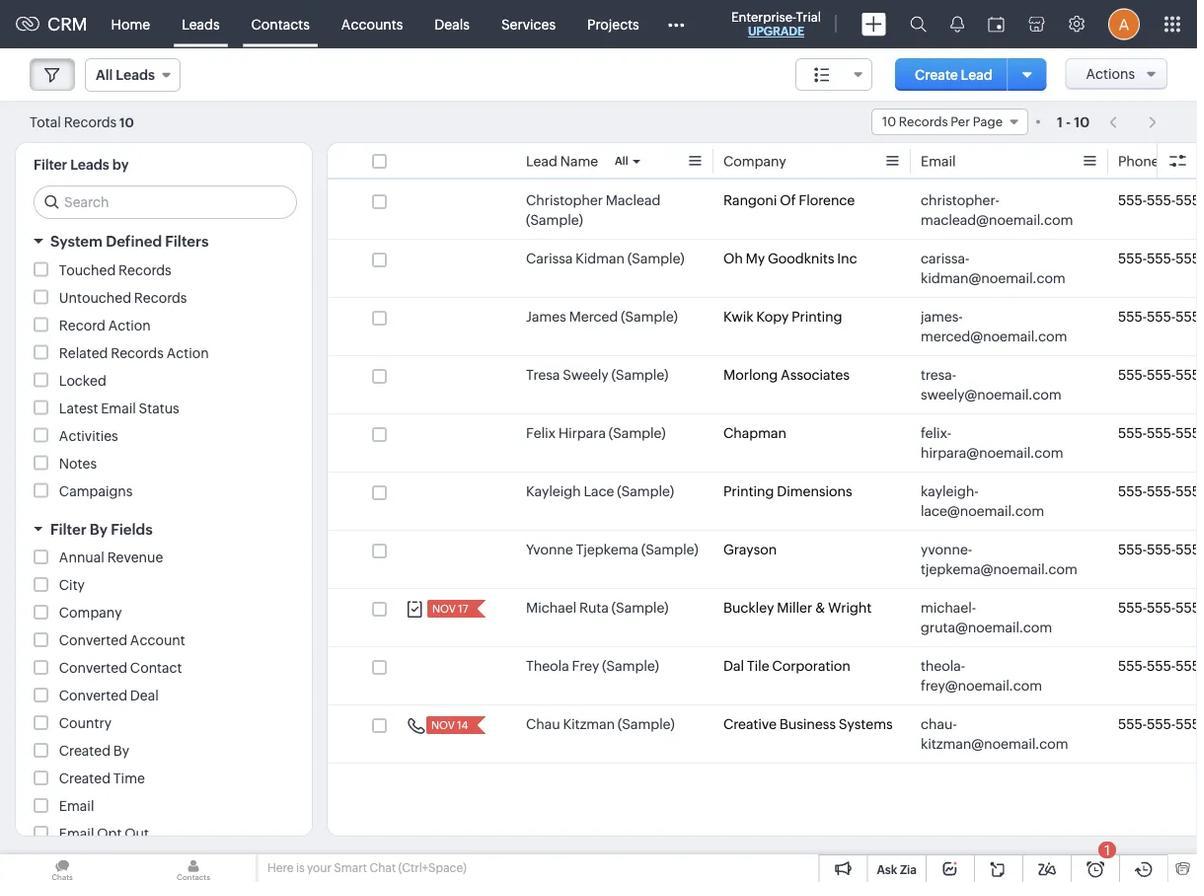 Task type: vqa. For each thing, say whether or not it's contained in the screenshot.


Task type: locate. For each thing, give the bounding box(es) containing it.
2 converted from the top
[[59, 660, 127, 676]]

latest email status
[[59, 400, 179, 416]]

6 555-555-555 from the top
[[1118, 484, 1197, 499]]

555 for carissa- kidman@noemail.com
[[1176, 251, 1197, 267]]

(sample) down christopher
[[526, 212, 583, 228]]

(sample) for james merced (sample)
[[621, 309, 678, 325]]

your
[[307, 862, 332, 875]]

search element
[[898, 0, 939, 48]]

1 horizontal spatial company
[[724, 153, 786, 169]]

created down the created by
[[59, 771, 111, 787]]

upgrade
[[748, 25, 805, 38]]

2 horizontal spatial 10
[[1074, 114, 1090, 130]]

2 555-555-555 from the top
[[1118, 251, 1197, 267]]

record action
[[59, 317, 151, 333]]

created for created time
[[59, 771, 111, 787]]

all up total records 10
[[96, 67, 113, 83]]

nov for chau
[[431, 720, 455, 732]]

contact
[[130, 660, 182, 676]]

2 vertical spatial leads
[[70, 157, 109, 173]]

1 horizontal spatial leads
[[116, 67, 155, 83]]

4 555 from the top
[[1176, 367, 1197, 383]]

kayleigh
[[526, 484, 581, 499]]

theola
[[526, 658, 569, 674]]

converted up the converted deal
[[59, 660, 127, 676]]

filter by fields button
[[16, 512, 312, 547]]

1 vertical spatial by
[[113, 743, 129, 759]]

nov 17
[[432, 603, 468, 615]]

chau kitzman (sample) link
[[526, 715, 675, 734]]

0 vertical spatial converted
[[59, 633, 127, 649]]

contacts
[[251, 16, 310, 32]]

0 horizontal spatial 10
[[120, 115, 134, 130]]

(sample) right ruta
[[612, 600, 669, 616]]

row group
[[328, 182, 1197, 764]]

converted deal
[[59, 688, 159, 704]]

yvonne
[[526, 542, 573, 558]]

navigation
[[1100, 108, 1168, 136]]

1 vertical spatial created
[[59, 771, 111, 787]]

yvonne- tjepkema@noemail.com
[[921, 542, 1078, 577]]

10 555-555-555 from the top
[[1118, 717, 1197, 732]]

fields
[[111, 521, 153, 538]]

printing up grayson
[[724, 484, 774, 499]]

9 555 from the top
[[1176, 658, 1197, 674]]

email left 'opt'
[[59, 826, 94, 842]]

3 555-555-555 from the top
[[1118, 309, 1197, 325]]

james merced (sample) link
[[526, 307, 678, 327]]

1 converted from the top
[[59, 633, 127, 649]]

lead right create on the right top
[[961, 67, 993, 82]]

1 horizontal spatial 10
[[882, 115, 896, 129]]

created for created by
[[59, 743, 111, 759]]

(sample) right sweely
[[612, 367, 669, 383]]

crm
[[47, 14, 87, 34]]

creative
[[724, 717, 777, 732]]

8 555 from the top
[[1176, 600, 1197, 616]]

kayleigh- lace@noemail.com
[[921, 484, 1045, 519]]

555-555-555 for theola- frey@noemail.com
[[1118, 658, 1197, 674]]

touched
[[59, 262, 116, 278]]

0 horizontal spatial action
[[108, 317, 151, 333]]

(sample) right hirpara
[[609, 425, 666, 441]]

tresa sweely (sample)
[[526, 367, 669, 383]]

9 555-555-555 from the top
[[1118, 658, 1197, 674]]

3 converted from the top
[[59, 688, 127, 704]]

enterprise-
[[731, 9, 796, 24]]

0 vertical spatial filter
[[34, 157, 67, 173]]

0 horizontal spatial all
[[96, 67, 113, 83]]

(sample) right tjepkema
[[642, 542, 699, 558]]

nov 14
[[431, 720, 468, 732]]

email
[[921, 153, 956, 169], [101, 400, 136, 416], [59, 799, 94, 814], [59, 826, 94, 842]]

grayson
[[724, 542, 777, 558]]

by up time
[[113, 743, 129, 759]]

action up status
[[166, 345, 209, 361]]

created by
[[59, 743, 129, 759]]

10 Records Per Page field
[[872, 109, 1029, 135]]

touched records
[[59, 262, 171, 278]]

5 555-555-555 from the top
[[1118, 425, 1197, 441]]

1 555-555-555 from the top
[[1118, 192, 1197, 208]]

converted up "country"
[[59, 688, 127, 704]]

theola-
[[921, 658, 966, 674]]

(sample) inside 'link'
[[612, 367, 669, 383]]

action up related records action on the top left
[[108, 317, 151, 333]]

zia
[[900, 863, 917, 877]]

10 right '-'
[[1074, 114, 1090, 130]]

10 for 1 - 10
[[1074, 114, 1090, 130]]

7 555-555-555 from the top
[[1118, 542, 1197, 558]]

action
[[108, 317, 151, 333], [166, 345, 209, 361]]

create lead
[[915, 67, 993, 82]]

10 left per
[[882, 115, 896, 129]]

deals
[[435, 16, 470, 32]]

555 for james- merced@noemail.com
[[1176, 309, 1197, 325]]

2 vertical spatial converted
[[59, 688, 127, 704]]

kwik
[[724, 309, 754, 325]]

company up rangoni
[[724, 153, 786, 169]]

(sample) right merced
[[621, 309, 678, 325]]

0 horizontal spatial by
[[90, 521, 108, 538]]

1 created from the top
[[59, 743, 111, 759]]

leads for filter leads by
[[70, 157, 109, 173]]

0 horizontal spatial company
[[59, 605, 122, 621]]

record
[[59, 317, 105, 333]]

filters
[[165, 233, 209, 250]]

notes
[[59, 456, 97, 471]]

(sample) for felix hirpara (sample)
[[609, 425, 666, 441]]

sweely@noemail.com
[[921, 387, 1062, 403]]

untouched
[[59, 290, 131, 306]]

converted up converted contact
[[59, 633, 127, 649]]

records up 'filter leads by'
[[64, 114, 117, 130]]

kidman
[[576, 251, 625, 267]]

2 555 from the top
[[1176, 251, 1197, 267]]

tresa
[[526, 367, 560, 383]]

leads
[[182, 16, 220, 32], [116, 67, 155, 83], [70, 157, 109, 173]]

555 for theola- frey@noemail.com
[[1176, 658, 1197, 674]]

0 vertical spatial by
[[90, 521, 108, 538]]

records down record action
[[111, 345, 164, 361]]

(sample)
[[526, 212, 583, 228], [628, 251, 685, 267], [621, 309, 678, 325], [612, 367, 669, 383], [609, 425, 666, 441], [617, 484, 674, 499], [642, 542, 699, 558], [612, 600, 669, 616], [602, 658, 659, 674], [618, 717, 675, 732]]

tresa-
[[921, 367, 957, 383]]

deal
[[130, 688, 159, 704]]

555 for yvonne- tjepkema@noemail.com
[[1176, 542, 1197, 558]]

all inside field
[[96, 67, 113, 83]]

(sample) for yvonne tjepkema (sample)
[[642, 542, 699, 558]]

0 vertical spatial lead
[[961, 67, 993, 82]]

0 horizontal spatial 1
[[1057, 114, 1063, 130]]

yvonne tjepkema (sample)
[[526, 542, 699, 558]]

0 vertical spatial leads
[[182, 16, 220, 32]]

by for filter
[[90, 521, 108, 538]]

4 555-555-555 from the top
[[1118, 367, 1197, 383]]

felix- hirpara@noemail.com link
[[921, 423, 1079, 463]]

1 vertical spatial lead
[[526, 153, 558, 169]]

crm link
[[16, 14, 87, 34]]

opt
[[97, 826, 122, 842]]

None field
[[796, 58, 873, 91]]

0 horizontal spatial printing
[[724, 484, 774, 499]]

(sample) right frey on the bottom
[[602, 658, 659, 674]]

records down touched records
[[134, 290, 187, 306]]

kayleigh- lace@noemail.com link
[[921, 482, 1079, 521]]

trial
[[796, 9, 821, 24]]

converted
[[59, 633, 127, 649], [59, 660, 127, 676], [59, 688, 127, 704]]

carissa kidman (sample) link
[[526, 249, 685, 268]]

8 555-555-555 from the top
[[1118, 600, 1197, 616]]

1 555 from the top
[[1176, 192, 1197, 208]]

records for related
[[111, 345, 164, 361]]

michael
[[526, 600, 577, 616]]

converted for converted contact
[[59, 660, 127, 676]]

0 vertical spatial nov
[[432, 603, 456, 615]]

Other Modules field
[[655, 8, 698, 40]]

0 vertical spatial printing
[[792, 309, 842, 325]]

1 horizontal spatial lead
[[961, 67, 993, 82]]

corporation
[[772, 658, 851, 674]]

chats image
[[0, 855, 124, 882]]

1 vertical spatial nov
[[431, 720, 455, 732]]

converted for converted deal
[[59, 688, 127, 704]]

yvonne-
[[921, 542, 972, 558]]

0 horizontal spatial leads
[[70, 157, 109, 173]]

company down the city
[[59, 605, 122, 621]]

all
[[96, 67, 113, 83], [615, 155, 628, 167]]

oh
[[724, 251, 743, 267]]

untouched records
[[59, 290, 187, 306]]

6 555 from the top
[[1176, 484, 1197, 499]]

0 vertical spatial all
[[96, 67, 113, 83]]

leads down home link
[[116, 67, 155, 83]]

(sample) right "lace"
[[617, 484, 674, 499]]

here
[[267, 862, 294, 875]]

create menu image
[[862, 12, 886, 36]]

created down "country"
[[59, 743, 111, 759]]

3 555 from the top
[[1176, 309, 1197, 325]]

by inside dropdown button
[[90, 521, 108, 538]]

country
[[59, 716, 112, 731]]

sweely
[[563, 367, 609, 383]]

create menu element
[[850, 0, 898, 48]]

dimensions
[[777, 484, 852, 499]]

email down 10 records per page
[[921, 153, 956, 169]]

10 up by
[[120, 115, 134, 130]]

james-
[[921, 309, 963, 325]]

nov for michael
[[432, 603, 456, 615]]

all up maclead
[[615, 155, 628, 167]]

(sample) for christopher maclead (sample)
[[526, 212, 583, 228]]

555-555-555 for felix- hirpara@noemail.com
[[1118, 425, 1197, 441]]

search image
[[910, 16, 927, 33]]

7 555 from the top
[[1176, 542, 1197, 558]]

morlong
[[724, 367, 778, 383]]

nov
[[432, 603, 456, 615], [431, 720, 455, 732]]

leads for all leads
[[116, 67, 155, 83]]

0 vertical spatial company
[[724, 153, 786, 169]]

10 inside total records 10
[[120, 115, 134, 130]]

1 horizontal spatial by
[[113, 743, 129, 759]]

related records action
[[59, 345, 209, 361]]

1 horizontal spatial printing
[[792, 309, 842, 325]]

1 vertical spatial converted
[[59, 660, 127, 676]]

profile element
[[1097, 0, 1152, 48]]

1 vertical spatial action
[[166, 345, 209, 361]]

2 created from the top
[[59, 771, 111, 787]]

nov left 14
[[431, 720, 455, 732]]

records left per
[[899, 115, 948, 129]]

0 vertical spatial created
[[59, 743, 111, 759]]

1 vertical spatial all
[[615, 155, 628, 167]]

printing right "kopy"
[[792, 309, 842, 325]]

1 vertical spatial 1
[[1105, 842, 1110, 858]]

(sample) for michael ruta (sample)
[[612, 600, 669, 616]]

nov left 17
[[432, 603, 456, 615]]

1 vertical spatial leads
[[116, 67, 155, 83]]

defined
[[106, 233, 162, 250]]

filter inside dropdown button
[[50, 521, 86, 538]]

leads inside field
[[116, 67, 155, 83]]

revenue
[[107, 550, 163, 566]]

(sample) inside christopher maclead (sample)
[[526, 212, 583, 228]]

leads left by
[[70, 157, 109, 173]]

10 for total records 10
[[120, 115, 134, 130]]

filter down total
[[34, 157, 67, 173]]

dal
[[724, 658, 744, 674]]

records for total
[[64, 114, 117, 130]]

(sample) right 'kitzman'
[[618, 717, 675, 732]]

0 vertical spatial 1
[[1057, 114, 1063, 130]]

filter for filter leads by
[[34, 157, 67, 173]]

10 inside field
[[882, 115, 896, 129]]

associates
[[781, 367, 850, 383]]

lead left name
[[526, 153, 558, 169]]

filter up annual
[[50, 521, 86, 538]]

leads right home
[[182, 16, 220, 32]]

kidman@noemail.com
[[921, 270, 1066, 286]]

17
[[458, 603, 468, 615]]

1 horizontal spatial all
[[615, 155, 628, 167]]

10 555 from the top
[[1176, 717, 1197, 732]]

by for created
[[113, 743, 129, 759]]

5 555 from the top
[[1176, 425, 1197, 441]]

signals image
[[951, 16, 964, 33]]

1 vertical spatial filter
[[50, 521, 86, 538]]

lace
[[584, 484, 614, 499]]

(sample) right the kidman
[[628, 251, 685, 267]]

kopy
[[756, 309, 789, 325]]

by up the annual revenue
[[90, 521, 108, 538]]

michael ruta (sample) link
[[526, 598, 669, 618]]

records inside field
[[899, 115, 948, 129]]

records down defined
[[119, 262, 171, 278]]

1 horizontal spatial 1
[[1105, 842, 1110, 858]]

lace@noemail.com
[[921, 503, 1045, 519]]

1 vertical spatial company
[[59, 605, 122, 621]]

555-555-555 for michael- gruta@noemail.com
[[1118, 600, 1197, 616]]



Task type: describe. For each thing, give the bounding box(es) containing it.
gruta@noemail.com
[[921, 620, 1052, 636]]

miller
[[777, 600, 813, 616]]

555-555-555 for carissa- kidman@noemail.com
[[1118, 251, 1197, 267]]

1 for 1 - 10
[[1057, 114, 1063, 130]]

account
[[130, 633, 185, 649]]

all leads
[[96, 67, 155, 83]]

frey@noemail.com
[[921, 678, 1042, 694]]

hirpara@noemail.com
[[921, 445, 1064, 461]]

1 for 1
[[1105, 842, 1110, 858]]

michael ruta (sample)
[[526, 600, 669, 616]]

latest
[[59, 400, 98, 416]]

-
[[1066, 114, 1071, 130]]

nov 17 link
[[427, 600, 470, 618]]

tresa- sweely@noemail.com link
[[921, 365, 1079, 405]]

(sample) for tresa sweely (sample)
[[612, 367, 669, 383]]

hirpara
[[559, 425, 606, 441]]

signals element
[[939, 0, 976, 48]]

555 for tresa- sweely@noemail.com
[[1176, 367, 1197, 383]]

enterprise-trial upgrade
[[731, 9, 821, 38]]

kitzman
[[563, 717, 615, 732]]

ask zia
[[877, 863, 917, 877]]

555 for christopher- maclead@noemail.com
[[1176, 192, 1197, 208]]

555 for kayleigh- lace@noemail.com
[[1176, 484, 1197, 499]]

james
[[526, 309, 566, 325]]

created time
[[59, 771, 145, 787]]

tresa sweely (sample) link
[[526, 365, 669, 385]]

james- merced@noemail.com link
[[921, 307, 1079, 346]]

systems
[[839, 717, 893, 732]]

kwik kopy printing
[[724, 309, 842, 325]]

1 horizontal spatial action
[[166, 345, 209, 361]]

smart
[[334, 862, 367, 875]]

carissa- kidman@noemail.com link
[[921, 249, 1079, 288]]

kayleigh lace (sample) link
[[526, 482, 674, 501]]

services
[[501, 16, 556, 32]]

converted account
[[59, 633, 185, 649]]

chau-
[[921, 717, 957, 732]]

tile
[[747, 658, 770, 674]]

1 - 10
[[1057, 114, 1090, 130]]

email right latest at the top left
[[101, 400, 136, 416]]

555-555-555 for kayleigh- lace@noemail.com
[[1118, 484, 1197, 499]]

lead inside button
[[961, 67, 993, 82]]

phone
[[1118, 153, 1160, 169]]

All Leads field
[[85, 58, 180, 92]]

related
[[59, 345, 108, 361]]

christopher maclead (sample) link
[[526, 191, 704, 230]]

kayleigh-
[[921, 484, 979, 499]]

(sample) for kayleigh lace (sample)
[[617, 484, 674, 499]]

carissa kidman (sample)
[[526, 251, 685, 267]]

size image
[[815, 66, 830, 84]]

contacts image
[[131, 855, 256, 882]]

calendar image
[[988, 16, 1005, 32]]

555-555-555 for christopher- maclead@noemail.com
[[1118, 192, 1197, 208]]

theola frey (sample)
[[526, 658, 659, 674]]

555 for felix- hirpara@noemail.com
[[1176, 425, 1197, 441]]

christopher
[[526, 192, 603, 208]]

printing dimensions
[[724, 484, 852, 499]]

converted for converted account
[[59, 633, 127, 649]]

city
[[59, 577, 85, 593]]

555-555-555 for chau- kitzman@noemail.com
[[1118, 717, 1197, 732]]

system defined filters
[[50, 233, 209, 250]]

555-555-555 for yvonne- tjepkema@noemail.com
[[1118, 542, 1197, 558]]

555-555-555 for james- merced@noemail.com
[[1118, 309, 1197, 325]]

dal tile corporation
[[724, 658, 851, 674]]

time
[[113, 771, 145, 787]]

carissa-
[[921, 251, 970, 267]]

system defined filters button
[[16, 224, 312, 259]]

all for all
[[615, 155, 628, 167]]

home link
[[95, 0, 166, 48]]

annual
[[59, 550, 104, 566]]

deals link
[[419, 0, 486, 48]]

records for 10
[[899, 115, 948, 129]]

felix hirpara (sample)
[[526, 425, 666, 441]]

Search text field
[[35, 187, 296, 218]]

rangoni of florence
[[724, 192, 855, 208]]

2 horizontal spatial leads
[[182, 16, 220, 32]]

total
[[30, 114, 61, 130]]

row group containing christopher maclead (sample)
[[328, 182, 1197, 764]]

filter by fields
[[50, 521, 153, 538]]

filter leads by
[[34, 157, 129, 173]]

chau kitzman (sample)
[[526, 717, 675, 732]]

create lead button
[[895, 58, 1012, 91]]

0 vertical spatial action
[[108, 317, 151, 333]]

records for untouched
[[134, 290, 187, 306]]

555 for chau- kitzman@noemail.com
[[1176, 717, 1197, 732]]

chau- kitzman@noemail.com
[[921, 717, 1069, 752]]

email opt out
[[59, 826, 149, 842]]

goodknits
[[768, 251, 835, 267]]

felix-
[[921, 425, 952, 441]]

10 records per page
[[882, 115, 1003, 129]]

all for all leads
[[96, 67, 113, 83]]

theola- frey@noemail.com link
[[921, 656, 1079, 696]]

(sample) for carissa kidman (sample)
[[628, 251, 685, 267]]

james merced (sample)
[[526, 309, 678, 325]]

out
[[125, 826, 149, 842]]

inc
[[837, 251, 857, 267]]

(sample) for chau kitzman (sample)
[[618, 717, 675, 732]]

projects
[[587, 16, 639, 32]]

frey
[[572, 658, 599, 674]]

records for touched
[[119, 262, 171, 278]]

email down created time
[[59, 799, 94, 814]]

rangoni
[[724, 192, 777, 208]]

0 horizontal spatial lead
[[526, 153, 558, 169]]

christopher- maclead@noemail.com link
[[921, 191, 1079, 230]]

merced@noemail.com
[[921, 329, 1068, 344]]

carissa
[[526, 251, 573, 267]]

leads link
[[166, 0, 236, 48]]

profile image
[[1108, 8, 1140, 40]]

tjepkema
[[576, 542, 639, 558]]

chapman
[[724, 425, 787, 441]]

1 vertical spatial printing
[[724, 484, 774, 499]]

total records 10
[[30, 114, 134, 130]]

michael- gruta@noemail.com link
[[921, 598, 1079, 638]]

christopher maclead (sample)
[[526, 192, 661, 228]]

buckley
[[724, 600, 774, 616]]

(sample) for theola frey (sample)
[[602, 658, 659, 674]]

555 for michael- gruta@noemail.com
[[1176, 600, 1197, 616]]

my
[[746, 251, 765, 267]]

555-555-555 for tresa- sweely@noemail.com
[[1118, 367, 1197, 383]]

chau
[[526, 717, 560, 732]]

christopher-
[[921, 192, 1000, 208]]

maclead@noemail.com
[[921, 212, 1073, 228]]

filter for filter by fields
[[50, 521, 86, 538]]

tjepkema@noemail.com
[[921, 562, 1078, 577]]

oh my goodknits inc
[[724, 251, 857, 267]]

accounts link
[[326, 0, 419, 48]]

by
[[112, 157, 129, 173]]



